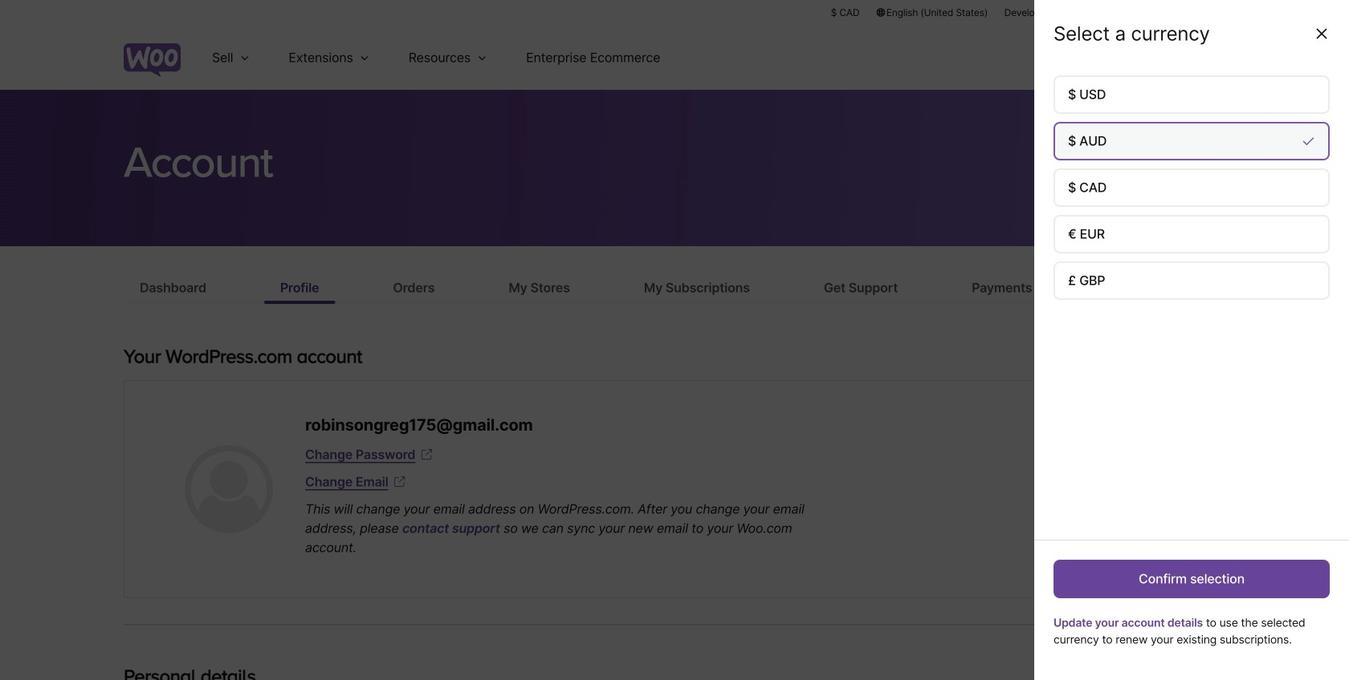Task type: describe. For each thing, give the bounding box(es) containing it.
external link image
[[419, 447, 435, 463]]

open account menu image
[[1200, 45, 1225, 71]]

external link image
[[392, 475, 408, 491]]

gravatar image image
[[185, 446, 273, 534]]



Task type: locate. For each thing, give the bounding box(es) containing it.
service navigation menu element
[[1130, 32, 1225, 84]]

close selector image
[[1314, 26, 1330, 42]]

search image
[[1159, 45, 1184, 71]]



Task type: vqa. For each thing, say whether or not it's contained in the screenshot.
edit
no



